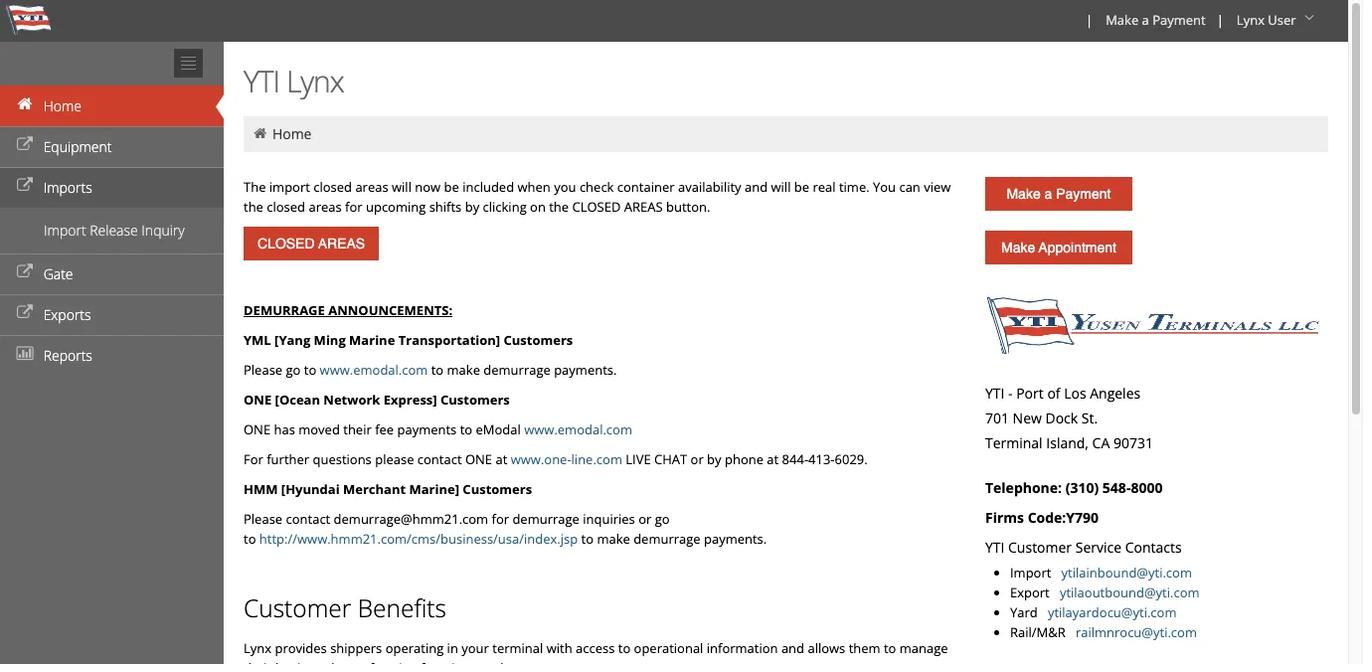 Task type: describe. For each thing, give the bounding box(es) containing it.
ytilayardocu@yti.com link
[[1048, 604, 1177, 622]]

ytilayardocu@yti.com
[[1048, 604, 1177, 622]]

you
[[873, 178, 896, 196]]

to inside the please contact demurrage@hmm21.com for demurrage inquiries or go to
[[244, 530, 256, 548]]

marine
[[349, 331, 395, 349]]

please
[[375, 451, 414, 468]]

on
[[530, 198, 546, 216]]

by inside the import closed areas will now be included when you check container availability and will be real time.  you can view the closed areas for upcoming shifts by clicking on the closed areas button.
[[465, 198, 480, 216]]

to left emodal
[[460, 421, 473, 439]]

701
[[986, 409, 1009, 428]]

1 at from the left
[[496, 451, 507, 468]]

to right access
[[618, 639, 631, 657]]

gate link
[[0, 254, 224, 294]]

imports
[[43, 178, 92, 197]]

[yang
[[275, 331, 311, 349]]

ytilaoutbound@yti.com
[[1060, 584, 1200, 602]]

rail/m&r
[[1010, 624, 1066, 641]]

new
[[1013, 409, 1042, 428]]

appointment
[[1039, 240, 1117, 256]]

real
[[813, 178, 836, 196]]

import release inquiry
[[44, 221, 185, 240]]

line.com
[[571, 451, 622, 468]]

yti for yti - port of los angeles 701 new dock st. terminal island, ca 90731
[[986, 384, 1005, 403]]

firms
[[986, 508, 1024, 527]]

contact inside the please contact demurrage@hmm21.com for demurrage inquiries or go to
[[286, 510, 330, 528]]

lynx user
[[1237, 11, 1296, 29]]

can
[[899, 178, 921, 196]]

yti - port of los angeles 701 new dock st. terminal island, ca 90731
[[986, 384, 1154, 453]]

external link image
[[15, 266, 35, 279]]

release
[[90, 221, 138, 240]]

demurrage@hmm21.com
[[334, 510, 488, 528]]

contacts
[[1125, 538, 1182, 557]]

one for one has moved their fee payments to emodal www.emodal.com
[[244, 421, 271, 439]]

or inside the please contact demurrage@hmm21.com for demurrage inquiries or go to
[[639, 510, 652, 528]]

1 vertical spatial closed
[[267, 198, 305, 216]]

clicking
[[483, 198, 527, 216]]

operational
[[634, 639, 704, 657]]

2 horizontal spatial by
[[707, 451, 722, 468]]

one for one [ocean network express] customers
[[244, 391, 272, 409]]

1 | from the left
[[1086, 11, 1093, 29]]

2 vertical spatial make
[[1001, 240, 1036, 256]]

has
[[274, 421, 295, 439]]

chat
[[654, 451, 687, 468]]

please contact demurrage@hmm21.com for demurrage inquiries or go to
[[244, 510, 670, 548]]

to down transportation]
[[431, 361, 444, 379]]

home image inside home link
[[15, 97, 35, 111]]

areas
[[624, 198, 663, 216]]

railmnrocu@yti.com
[[1076, 624, 1197, 641]]

now
[[415, 178, 441, 196]]

1 horizontal spatial make
[[597, 530, 630, 548]]

1 vertical spatial make
[[1007, 186, 1041, 202]]

0 vertical spatial contact
[[417, 451, 462, 468]]

1 vertical spatial a
[[1045, 186, 1053, 202]]

0 vertical spatial make
[[447, 361, 480, 379]]

[ocean
[[275, 391, 320, 409]]

equipment
[[43, 137, 112, 156]]

by inside lynx provides shippers operating in your terminal with access to operational information and allows them to manage their business by performing functions such as
[[331, 659, 346, 664]]

ytilainbound@yti.com
[[1062, 564, 1192, 582]]

the import closed areas will now be included when you check container availability and will be real time.  you can view the closed areas for upcoming shifts by clicking on the closed areas button.
[[244, 178, 951, 216]]

button.
[[666, 198, 710, 216]]

view
[[924, 178, 951, 196]]

shippers
[[330, 639, 382, 657]]

0 vertical spatial their
[[343, 421, 372, 439]]

lynx for user
[[1237, 11, 1265, 29]]

1 vertical spatial make a payment
[[1007, 186, 1111, 202]]

1 horizontal spatial home link
[[272, 124, 312, 143]]

ca
[[1093, 434, 1110, 453]]

1 the from the left
[[244, 198, 263, 216]]

further
[[267, 451, 309, 468]]

demurrage
[[244, 301, 325, 319]]

1 horizontal spatial payments.
[[704, 530, 767, 548]]

merchant
[[343, 480, 406, 498]]

http://www.hmm21.com/cms/business/usa/index.jsp
[[259, 530, 578, 548]]

moved
[[299, 421, 340, 439]]

demurrage announcements:
[[244, 301, 453, 319]]

0 vertical spatial demurrage
[[484, 361, 551, 379]]

0 horizontal spatial go
[[286, 361, 301, 379]]

1 horizontal spatial home image
[[252, 126, 269, 140]]

benefits
[[358, 592, 446, 625]]

and inside the import closed areas will now be included when you check container availability and will be real time.  you can view the closed areas for upcoming shifts by clicking on the closed areas button.
[[745, 178, 768, 196]]

yti customer service contacts import ytilainbound@yti.com export ytilaoutbound@yti.com yard ytilayardocu@yti.com rail/m&r railmnrocu@yti.com
[[986, 538, 1200, 641]]

0 vertical spatial customers
[[504, 331, 573, 349]]

for inside the import closed areas will now be included when you check container availability and will be real time.  you can view the closed areas for upcoming shifts by clicking on the closed areas button.
[[345, 198, 363, 216]]

(310)
[[1066, 478, 1099, 497]]

phone
[[725, 451, 764, 468]]

1 will from the left
[[392, 178, 412, 196]]

ytilaoutbound@yti.com link
[[1060, 584, 1200, 602]]

with
[[547, 639, 572, 657]]

to right them
[[884, 639, 896, 657]]

their inside lynx provides shippers operating in your terminal with access to operational information and allows them to manage their business by performing functions such as
[[244, 659, 272, 664]]

firms code:y790
[[986, 508, 1099, 527]]

please for please go to www.emodal.com to make demurrage payments.
[[244, 361, 283, 379]]

8000
[[1131, 478, 1163, 497]]

0 vertical spatial make a payment link
[[1097, 0, 1213, 42]]

2 | from the left
[[1217, 11, 1224, 29]]

to down the inquiries
[[581, 530, 594, 548]]

0 vertical spatial make a payment
[[1106, 11, 1206, 29]]

0 horizontal spatial home link
[[0, 86, 224, 126]]

los
[[1064, 384, 1087, 403]]

please go to www.emodal.com to make demurrage payments.
[[244, 361, 617, 379]]

functions
[[421, 659, 477, 664]]

1 vertical spatial make a payment link
[[986, 177, 1133, 211]]

for inside the please contact demurrage@hmm21.com for demurrage inquiries or go to
[[492, 510, 509, 528]]

closed
[[572, 198, 621, 216]]

code:y790
[[1028, 508, 1099, 527]]

such
[[480, 659, 508, 664]]

business
[[275, 659, 328, 664]]

import release inquiry link
[[0, 216, 224, 246]]

ming
[[314, 331, 346, 349]]

make appointment link
[[986, 231, 1133, 265]]

http://www.hmm21.com/cms/business/usa/index.jsp link
[[259, 530, 578, 548]]

when
[[518, 178, 551, 196]]

www.emodal.com link for one has moved their fee payments to emodal www.emodal.com
[[524, 421, 632, 439]]

2 at from the left
[[767, 451, 779, 468]]

to up [ocean
[[304, 361, 316, 379]]

0 vertical spatial home
[[43, 96, 82, 115]]

manage
[[900, 639, 948, 657]]

dock
[[1046, 409, 1078, 428]]

upcoming
[[366, 198, 426, 216]]

availability
[[678, 178, 742, 196]]

1 horizontal spatial closed
[[313, 178, 352, 196]]

container
[[617, 178, 675, 196]]

0 vertical spatial make
[[1106, 11, 1139, 29]]



Task type: locate. For each thing, give the bounding box(es) containing it.
reports
[[43, 346, 92, 365]]

closed right import
[[313, 178, 352, 196]]

inquiries
[[583, 510, 635, 528]]

2 vertical spatial external link image
[[15, 306, 35, 320]]

www.emodal.com link down marine
[[320, 361, 428, 379]]

closed down import
[[267, 198, 305, 216]]

1 vertical spatial by
[[707, 451, 722, 468]]

one has moved their fee payments to emodal www.emodal.com
[[244, 421, 632, 439]]

external link image inside imports link
[[15, 179, 35, 193]]

yti for yti lynx
[[244, 61, 280, 101]]

imports link
[[0, 167, 224, 208]]

lynx inside lynx provides shippers operating in your terminal with access to operational information and allows them to manage their business by performing functions such as
[[244, 639, 272, 657]]

0 horizontal spatial customer
[[244, 592, 351, 625]]

1 horizontal spatial home
[[272, 124, 312, 143]]

lynx user link
[[1228, 0, 1327, 42]]

http://www.hmm21.com/cms/business/usa/index.jsp to make demurrage payments.
[[259, 530, 767, 548]]

1 vertical spatial customer
[[244, 592, 351, 625]]

1 be from the left
[[444, 178, 459, 196]]

1 vertical spatial for
[[492, 510, 509, 528]]

contact down "[hyundai"
[[286, 510, 330, 528]]

1 horizontal spatial a
[[1142, 11, 1149, 29]]

for left upcoming
[[345, 198, 363, 216]]

angeles
[[1090, 384, 1141, 403]]

import
[[44, 221, 86, 240], [1010, 564, 1052, 582]]

questions
[[313, 451, 372, 468]]

customer
[[1008, 538, 1072, 557], [244, 592, 351, 625]]

one left [ocean
[[244, 391, 272, 409]]

1 vertical spatial demurrage
[[513, 510, 580, 528]]

exports link
[[0, 294, 224, 335]]

1 vertical spatial please
[[244, 510, 283, 528]]

1 horizontal spatial areas
[[355, 178, 388, 196]]

0 vertical spatial www.emodal.com link
[[320, 361, 428, 379]]

2 will from the left
[[771, 178, 791, 196]]

1 horizontal spatial lynx
[[286, 61, 344, 101]]

by
[[465, 198, 480, 216], [707, 451, 722, 468], [331, 659, 346, 664]]

1 horizontal spatial by
[[465, 198, 480, 216]]

home image up the the
[[252, 126, 269, 140]]

external link image for equipment
[[15, 138, 35, 152]]

1 horizontal spatial |
[[1217, 11, 1224, 29]]

2 please from the top
[[244, 510, 283, 528]]

and inside lynx provides shippers operating in your terminal with access to operational information and allows them to manage their business by performing functions such as
[[782, 639, 805, 657]]

contact down one has moved their fee payments to emodal www.emodal.com
[[417, 451, 462, 468]]

0 horizontal spatial home
[[43, 96, 82, 115]]

the down 'you'
[[549, 198, 569, 216]]

ytilainbound@yti.com link
[[1062, 564, 1192, 582]]

import down imports
[[44, 221, 86, 240]]

1 vertical spatial payments.
[[704, 530, 767, 548]]

be left the real at the right top of page
[[794, 178, 810, 196]]

1 please from the top
[[244, 361, 283, 379]]

2 vertical spatial one
[[465, 451, 492, 468]]

customer inside yti customer service contacts import ytilainbound@yti.com export ytilaoutbound@yti.com yard ytilayardocu@yti.com rail/m&r railmnrocu@yti.com
[[1008, 538, 1072, 557]]

make appointment
[[1001, 240, 1117, 256]]

be up shifts
[[444, 178, 459, 196]]

1 horizontal spatial the
[[549, 198, 569, 216]]

to down hmm
[[244, 530, 256, 548]]

1 horizontal spatial contact
[[417, 451, 462, 468]]

0 horizontal spatial make
[[447, 361, 480, 379]]

payments. up line.com
[[554, 361, 617, 379]]

customers up http://www.hmm21.com/cms/business/usa/index.jsp to make demurrage payments.
[[463, 480, 532, 498]]

payment
[[1153, 11, 1206, 29], [1056, 186, 1111, 202]]

yti inside yti - port of los angeles 701 new dock st. terminal island, ca 90731
[[986, 384, 1005, 403]]

1 vertical spatial and
[[782, 639, 805, 657]]

1 vertical spatial lynx
[[286, 61, 344, 101]]

demurrage down the inquiries
[[634, 530, 701, 548]]

0 horizontal spatial payments.
[[554, 361, 617, 379]]

included
[[463, 178, 514, 196]]

to
[[304, 361, 316, 379], [431, 361, 444, 379], [460, 421, 473, 439], [244, 530, 256, 548], [581, 530, 594, 548], [618, 639, 631, 657], [884, 639, 896, 657]]

customers for hmm [hyundai merchant marine] customers
[[463, 480, 532, 498]]

yard
[[1010, 604, 1038, 622]]

hmm [hyundai merchant marine] customers
[[244, 480, 532, 498]]

0 horizontal spatial areas
[[309, 198, 342, 216]]

import
[[269, 178, 310, 196]]

0 horizontal spatial a
[[1045, 186, 1053, 202]]

www.emodal.com up the www.one-line.com 'link'
[[524, 421, 632, 439]]

will left the real at the right top of page
[[771, 178, 791, 196]]

external link image inside exports link
[[15, 306, 35, 320]]

1 horizontal spatial their
[[343, 421, 372, 439]]

1 vertical spatial areas
[[309, 198, 342, 216]]

as
[[512, 659, 525, 664]]

by down the included
[[465, 198, 480, 216]]

0 vertical spatial external link image
[[15, 138, 35, 152]]

exports
[[43, 305, 91, 324]]

one left has
[[244, 421, 271, 439]]

and
[[745, 178, 768, 196], [782, 639, 805, 657]]

external link image
[[15, 138, 35, 152], [15, 179, 35, 193], [15, 306, 35, 320]]

lynx for provides
[[244, 639, 272, 657]]

in
[[447, 639, 458, 657]]

demurrage inside the please contact demurrage@hmm21.com for demurrage inquiries or go to
[[513, 510, 580, 528]]

1 horizontal spatial for
[[492, 510, 509, 528]]

please down yml in the left of the page
[[244, 361, 283, 379]]

0 vertical spatial for
[[345, 198, 363, 216]]

1 vertical spatial contact
[[286, 510, 330, 528]]

1 vertical spatial www.emodal.com link
[[524, 421, 632, 439]]

0 vertical spatial payment
[[1153, 11, 1206, 29]]

2 the from the left
[[549, 198, 569, 216]]

1 horizontal spatial go
[[655, 510, 670, 528]]

announcements:
[[328, 301, 453, 319]]

please inside the please contact demurrage@hmm21.com for demurrage inquiries or go to
[[244, 510, 283, 528]]

0 vertical spatial payments.
[[554, 361, 617, 379]]

customer down the firms code:y790
[[1008, 538, 1072, 557]]

external link image for exports
[[15, 306, 35, 320]]

www.emodal.com link up the www.one-line.com 'link'
[[524, 421, 632, 439]]

payments.
[[554, 361, 617, 379], [704, 530, 767, 548]]

export
[[1010, 584, 1050, 602]]

0 horizontal spatial will
[[392, 178, 412, 196]]

for up http://www.hmm21.com/cms/business/usa/index.jsp to make demurrage payments.
[[492, 510, 509, 528]]

or
[[691, 451, 704, 468], [639, 510, 652, 528]]

548-
[[1103, 478, 1131, 497]]

them
[[849, 639, 881, 657]]

or right the inquiries
[[639, 510, 652, 528]]

2 be from the left
[[794, 178, 810, 196]]

0 vertical spatial closed
[[313, 178, 352, 196]]

make a payment
[[1106, 11, 1206, 29], [1007, 186, 1111, 202]]

access
[[576, 639, 615, 657]]

payments. down phone
[[704, 530, 767, 548]]

1 vertical spatial www.emodal.com
[[524, 421, 632, 439]]

their left business at the left bottom of the page
[[244, 659, 272, 664]]

demurrage up http://www.hmm21.com/cms/business/usa/index.jsp to make demurrage payments.
[[513, 510, 580, 528]]

1 horizontal spatial www.emodal.com
[[524, 421, 632, 439]]

0 horizontal spatial by
[[331, 659, 346, 664]]

please
[[244, 361, 283, 379], [244, 510, 283, 528]]

2 vertical spatial demurrage
[[634, 530, 701, 548]]

you
[[554, 178, 576, 196]]

hmm
[[244, 480, 278, 498]]

www.emodal.com link
[[320, 361, 428, 379], [524, 421, 632, 439]]

1 horizontal spatial and
[[782, 639, 805, 657]]

port
[[1017, 384, 1044, 403]]

customer up provides
[[244, 592, 351, 625]]

a
[[1142, 11, 1149, 29], [1045, 186, 1053, 202]]

0 horizontal spatial www.emodal.com link
[[320, 361, 428, 379]]

customers for one [ocean network express] customers
[[441, 391, 510, 409]]

go right the inquiries
[[655, 510, 670, 528]]

0 horizontal spatial home image
[[15, 97, 35, 111]]

0 vertical spatial one
[[244, 391, 272, 409]]

at
[[496, 451, 507, 468], [767, 451, 779, 468]]

external link image left equipment
[[15, 138, 35, 152]]

import inside yti customer service contacts import ytilainbound@yti.com export ytilaoutbound@yti.com yard ytilayardocu@yti.com rail/m&r railmnrocu@yti.com
[[1010, 564, 1052, 582]]

make
[[1106, 11, 1139, 29], [1007, 186, 1041, 202], [1001, 240, 1036, 256]]

1 vertical spatial home image
[[252, 126, 269, 140]]

network
[[324, 391, 380, 409]]

angle down image
[[1300, 11, 1320, 25]]

one [ocean network express] customers
[[244, 391, 510, 409]]

emodal
[[476, 421, 521, 439]]

0 horizontal spatial their
[[244, 659, 272, 664]]

yti inside yti customer service contacts import ytilainbound@yti.com export ytilaoutbound@yti.com yard ytilayardocu@yti.com rail/m&r railmnrocu@yti.com
[[986, 538, 1005, 557]]

0 vertical spatial import
[[44, 221, 86, 240]]

0 vertical spatial areas
[[355, 178, 388, 196]]

terminal
[[493, 639, 543, 657]]

0 horizontal spatial be
[[444, 178, 459, 196]]

island,
[[1047, 434, 1089, 453]]

their left the fee
[[343, 421, 372, 439]]

closed
[[313, 178, 352, 196], [267, 198, 305, 216]]

make down the inquiries
[[597, 530, 630, 548]]

1 horizontal spatial www.emodal.com link
[[524, 421, 632, 439]]

st.
[[1082, 409, 1098, 428]]

0 horizontal spatial the
[[244, 198, 263, 216]]

of
[[1048, 384, 1061, 403]]

one
[[244, 391, 272, 409], [244, 421, 271, 439], [465, 451, 492, 468]]

user
[[1268, 11, 1296, 29]]

the
[[244, 178, 266, 196]]

marine]
[[409, 480, 459, 498]]

[hyundai
[[281, 480, 340, 498]]

844-
[[782, 451, 809, 468]]

0 vertical spatial www.emodal.com
[[320, 361, 428, 379]]

0 horizontal spatial import
[[44, 221, 86, 240]]

0 vertical spatial by
[[465, 198, 480, 216]]

import inside import release inquiry link
[[44, 221, 86, 240]]

1 horizontal spatial customer
[[1008, 538, 1072, 557]]

1 vertical spatial or
[[639, 510, 652, 528]]

1 horizontal spatial payment
[[1153, 11, 1206, 29]]

home image
[[15, 97, 35, 111], [252, 126, 269, 140]]

1 horizontal spatial will
[[771, 178, 791, 196]]

1 vertical spatial their
[[244, 659, 272, 664]]

0 horizontal spatial |
[[1086, 11, 1093, 29]]

0 horizontal spatial or
[[639, 510, 652, 528]]

external link image up bar chart icon
[[15, 306, 35, 320]]

1 horizontal spatial or
[[691, 451, 704, 468]]

lynx provides shippers operating in your terminal with access to operational information and allows them to manage their business by performing functions such as
[[244, 639, 948, 664]]

one down emodal
[[465, 451, 492, 468]]

www.emodal.com link for to make demurrage payments.
[[320, 361, 428, 379]]

1 external link image from the top
[[15, 138, 35, 152]]

please for please contact demurrage@hmm21.com for demurrage inquiries or go to
[[244, 510, 283, 528]]

please down hmm
[[244, 510, 283, 528]]

and left 'allows' on the right of the page
[[782, 639, 805, 657]]

performing
[[349, 659, 417, 664]]

areas
[[355, 178, 388, 196], [309, 198, 342, 216]]

6029.
[[835, 451, 868, 468]]

0 horizontal spatial contact
[[286, 510, 330, 528]]

will up upcoming
[[392, 178, 412, 196]]

areas down import
[[309, 198, 342, 216]]

payment left lynx user
[[1153, 11, 1206, 29]]

go inside the please contact demurrage@hmm21.com for demurrage inquiries or go to
[[655, 510, 670, 528]]

the
[[244, 198, 263, 216], [549, 198, 569, 216]]

0 vertical spatial go
[[286, 361, 301, 379]]

2 external link image from the top
[[15, 179, 35, 193]]

customer benefits
[[244, 592, 446, 625]]

2 vertical spatial by
[[331, 659, 346, 664]]

transportation]
[[398, 331, 500, 349]]

customers right transportation]
[[504, 331, 573, 349]]

www.one-line.com link
[[511, 451, 622, 468]]

at left 844-
[[767, 451, 779, 468]]

0 vertical spatial a
[[1142, 11, 1149, 29]]

live
[[626, 451, 651, 468]]

home down yti lynx
[[272, 124, 312, 143]]

yml
[[244, 331, 271, 349]]

1 horizontal spatial at
[[767, 451, 779, 468]]

1 vertical spatial one
[[244, 421, 271, 439]]

at down emodal
[[496, 451, 507, 468]]

demurrage up emodal
[[484, 361, 551, 379]]

1 vertical spatial import
[[1010, 564, 1052, 582]]

or right chat
[[691, 451, 704, 468]]

bar chart image
[[15, 347, 35, 361]]

and right availability
[[745, 178, 768, 196]]

1 vertical spatial yti
[[986, 384, 1005, 403]]

0 horizontal spatial for
[[345, 198, 363, 216]]

0 vertical spatial or
[[691, 451, 704, 468]]

make down transportation]
[[447, 361, 480, 379]]

payment up appointment
[[1056, 186, 1111, 202]]

the down the the
[[244, 198, 263, 216]]

areas up upcoming
[[355, 178, 388, 196]]

check
[[580, 178, 614, 196]]

home link down yti lynx
[[272, 124, 312, 143]]

1 vertical spatial home
[[272, 124, 312, 143]]

www.one-
[[511, 451, 571, 468]]

home
[[43, 96, 82, 115], [272, 124, 312, 143]]

-
[[1008, 384, 1013, 403]]

yti for yti customer service contacts import ytilainbound@yti.com export ytilaoutbound@yti.com yard ytilayardocu@yti.com rail/m&r railmnrocu@yti.com
[[986, 538, 1005, 557]]

home image up equipment link
[[15, 97, 35, 111]]

external link image for imports
[[15, 179, 35, 193]]

1 vertical spatial customers
[[441, 391, 510, 409]]

1 horizontal spatial import
[[1010, 564, 1052, 582]]

1 horizontal spatial be
[[794, 178, 810, 196]]

demurrage
[[484, 361, 551, 379], [513, 510, 580, 528], [634, 530, 701, 548]]

go
[[286, 361, 301, 379], [655, 510, 670, 528]]

home up equipment
[[43, 96, 82, 115]]

contact
[[417, 451, 462, 468], [286, 510, 330, 528]]

by down shippers
[[331, 659, 346, 664]]

express]
[[384, 391, 437, 409]]

3 external link image from the top
[[15, 306, 35, 320]]

1 vertical spatial payment
[[1056, 186, 1111, 202]]

0 vertical spatial customer
[[1008, 538, 1072, 557]]

external link image left imports
[[15, 179, 35, 193]]

0 vertical spatial and
[[745, 178, 768, 196]]

railmnrocu@yti.com link
[[1076, 624, 1197, 641]]

import up the export
[[1010, 564, 1052, 582]]

0 horizontal spatial www.emodal.com
[[320, 361, 428, 379]]

www.emodal.com down marine
[[320, 361, 428, 379]]

customers up emodal
[[441, 391, 510, 409]]

telephone:
[[986, 478, 1062, 497]]

external link image inside equipment link
[[15, 138, 35, 152]]

go down [yang on the left of the page
[[286, 361, 301, 379]]

operating
[[386, 639, 444, 657]]

by left phone
[[707, 451, 722, 468]]

1 vertical spatial go
[[655, 510, 670, 528]]

2 vertical spatial lynx
[[244, 639, 272, 657]]

for further questions please contact one at www.one-line.com live chat or by phone at 844-413-6029.
[[244, 451, 868, 468]]

None submit
[[244, 227, 379, 261]]

90731
[[1114, 434, 1154, 453]]

1 vertical spatial make
[[597, 530, 630, 548]]

home link up equipment
[[0, 86, 224, 126]]



Task type: vqa. For each thing, say whether or not it's contained in the screenshot.
The To in the Forgot your password ? No worries, click Here to reset your password.
no



